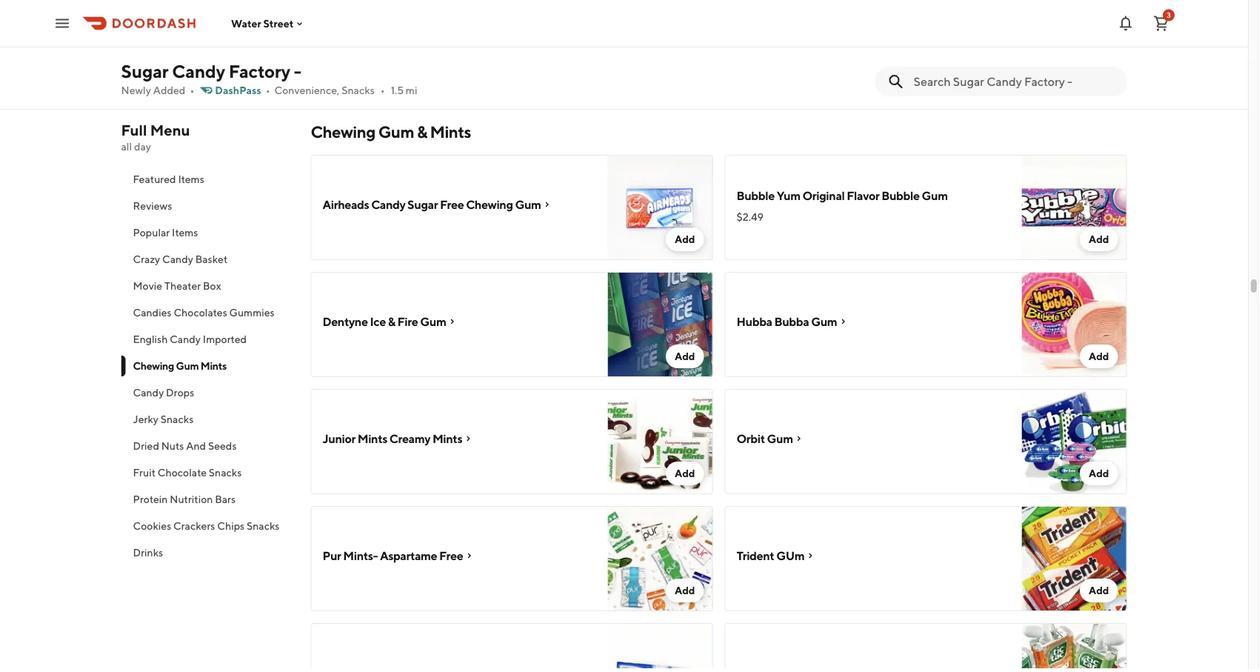 Task type: describe. For each thing, give the bounding box(es) containing it.
bars
[[215, 493, 236, 505]]

dashpass •
[[215, 84, 270, 96]]

trident
[[737, 549, 774, 563]]

junior mints creamy mints image
[[608, 389, 713, 494]]

snacks up the bars
[[209, 466, 242, 479]]

airheads candy sugar free chewing gum image
[[608, 155, 713, 260]]

yum
[[777, 189, 801, 203]]

candy for airheads
[[371, 197, 405, 212]]

add for airheads candy sugar free chewing gum
[[675, 233, 695, 245]]

street
[[263, 17, 294, 29]]

add button for dentyne ice & fire gum
[[666, 345, 704, 368]]

convenience,
[[275, 84, 340, 96]]

junior mints creamy mints
[[323, 432, 462, 446]]

chewing for chewing gum & mints
[[311, 122, 375, 142]]

add for bubble yum original flavor bubble gum
[[1089, 233, 1109, 245]]

fruit
[[133, 466, 156, 479]]

movie theater box button
[[121, 273, 293, 299]]

fruit chocolate snacks button
[[121, 459, 293, 486]]

water street button
[[231, 17, 306, 29]]

fruit chocolate snacks
[[133, 466, 242, 479]]

pur mints- aspartame free
[[323, 549, 463, 563]]

fire
[[397, 315, 418, 329]]

popular items
[[133, 226, 198, 239]]

reviews
[[133, 200, 172, 212]]

cookies crackers chips snacks
[[133, 520, 280, 532]]

flavor
[[847, 189, 880, 203]]

add button for airheads candy sugar free chewing gum
[[666, 227, 704, 251]]

chocolate
[[158, 466, 207, 479]]

dried nuts and seeds
[[133, 440, 237, 452]]

add for orbit gum
[[1089, 467, 1109, 479]]

dried
[[133, 440, 159, 452]]

nutrition
[[170, 493, 213, 505]]

candy inside candy drops button
[[133, 386, 164, 399]]

featured items
[[133, 173, 204, 185]]

mints-
[[343, 549, 378, 563]]

0 horizontal spatial sugar
[[121, 60, 169, 81]]

water
[[231, 17, 261, 29]]

airheads candy sugar free chewing gum
[[323, 197, 541, 212]]

bubba
[[775, 315, 809, 329]]

english
[[133, 333, 168, 345]]

all
[[121, 140, 132, 153]]

candy drops
[[133, 386, 194, 399]]

jerky
[[133, 413, 159, 425]]

• for newly added •
[[190, 84, 194, 96]]

crazy
[[133, 253, 160, 265]]

items for featured items
[[178, 173, 204, 185]]

add button for bubble yum original flavor bubble gum
[[1080, 227, 1118, 251]]

full menu all day
[[121, 122, 190, 153]]

movie theater box
[[133, 280, 221, 292]]

snacks inside button
[[247, 520, 280, 532]]

gum
[[777, 549, 805, 563]]

cookies crackers chips snacks button
[[121, 513, 293, 539]]

pur mints- aspartame free image
[[608, 506, 713, 611]]

and
[[186, 440, 206, 452]]

original
[[803, 189, 845, 203]]

dentyne
[[323, 315, 368, 329]]

added
[[153, 84, 185, 96]]

chocolates
[[174, 306, 227, 319]]

english candy imported button
[[121, 326, 293, 353]]

theater
[[164, 280, 201, 292]]

Item Search search field
[[914, 73, 1115, 90]]

2 bubble from the left
[[882, 189, 920, 203]]

water street
[[231, 17, 294, 29]]

newly
[[121, 84, 151, 96]]

trident white gum image
[[608, 623, 713, 669]]

• for convenience, snacks • 1.5 mi
[[381, 84, 385, 96]]

dentyne ice & fire gum
[[323, 315, 446, 329]]

notification bell image
[[1117, 14, 1135, 32]]

imported
[[203, 333, 247, 345]]

protein nutrition bars
[[133, 493, 236, 505]]

newly added •
[[121, 84, 194, 96]]

nuts
[[161, 440, 184, 452]]

candy for english
[[170, 333, 201, 345]]

add for pur mints- aspartame free
[[675, 584, 695, 596]]

creamy
[[390, 432, 431, 446]]

mi
[[406, 84, 417, 96]]

ice
[[370, 315, 386, 329]]

open menu image
[[53, 14, 71, 32]]

english candy imported
[[133, 333, 247, 345]]



Task type: vqa. For each thing, say whether or not it's contained in the screenshot.
3
yes



Task type: locate. For each thing, give the bounding box(es) containing it.
cookies
[[133, 520, 171, 532]]

candy
[[172, 60, 225, 81], [371, 197, 405, 212], [162, 253, 193, 265], [170, 333, 201, 345], [133, 386, 164, 399]]

drinks button
[[121, 539, 293, 566]]

1 vertical spatial sugar
[[408, 197, 438, 212]]

& down mi at the left top of page
[[417, 122, 427, 142]]

candy up chewing gum mints
[[170, 333, 201, 345]]

add
[[675, 233, 695, 245], [1089, 233, 1109, 245], [675, 350, 695, 362], [1089, 350, 1109, 362], [675, 467, 695, 479], [1089, 467, 1109, 479], [675, 584, 695, 596], [1089, 584, 1109, 596]]

candy right airheads at the left top of the page
[[371, 197, 405, 212]]

candies chocolates gummies button
[[121, 299, 293, 326]]

gummies
[[229, 306, 275, 319]]

hubba bubba gum
[[737, 315, 837, 329]]

orbit gum image
[[1022, 389, 1127, 494]]

candy up added
[[172, 60, 225, 81]]

snacks left '1.5' in the top left of the page
[[342, 84, 375, 96]]

-
[[294, 60, 302, 81]]

add button for hubba bubba gum
[[1080, 345, 1118, 368]]

• right added
[[190, 84, 194, 96]]

junior
[[323, 432, 356, 446]]

protein
[[133, 493, 168, 505]]

protein nutrition bars button
[[121, 486, 293, 513]]

& for fire
[[388, 315, 395, 329]]

orbit gum
[[737, 432, 793, 446]]

0 horizontal spatial &
[[388, 315, 395, 329]]

items for popular items
[[172, 226, 198, 239]]

candy drops button
[[121, 379, 293, 406]]

bubble right flavor
[[882, 189, 920, 203]]

add button for trident gum
[[1080, 579, 1118, 602]]

basket
[[195, 253, 228, 265]]

chewing
[[311, 122, 375, 142], [466, 197, 513, 212], [133, 360, 174, 372]]

0 vertical spatial sugar
[[121, 60, 169, 81]]

add for junior mints creamy mints
[[675, 467, 695, 479]]

movie
[[133, 280, 162, 292]]

3 • from the left
[[381, 84, 385, 96]]

hubba
[[737, 315, 773, 329]]

items up reviews button
[[178, 173, 204, 185]]

2 vertical spatial chewing
[[133, 360, 174, 372]]

• left '1.5' in the top left of the page
[[381, 84, 385, 96]]

tic tac- breath fresheners & mints image
[[1022, 623, 1127, 669]]

free for aspartame
[[439, 549, 463, 563]]

snacks
[[342, 84, 375, 96], [161, 413, 194, 425], [209, 466, 242, 479], [247, 520, 280, 532]]

1 horizontal spatial bubble
[[882, 189, 920, 203]]

3 items, open order cart image
[[1153, 14, 1171, 32]]

1 vertical spatial items
[[172, 226, 198, 239]]

ferrero chocolate image
[[608, 0, 713, 91]]

add button
[[666, 227, 704, 251], [1080, 227, 1118, 251], [666, 345, 704, 368], [1080, 345, 1118, 368], [666, 462, 704, 485], [1080, 462, 1118, 485], [666, 579, 704, 602], [1080, 579, 1118, 602]]

1 horizontal spatial sugar
[[408, 197, 438, 212]]

2 free from the top
[[439, 549, 463, 563]]

0 horizontal spatial •
[[190, 84, 194, 96]]

convenience, snacks • 1.5 mi
[[275, 84, 417, 96]]

dentyne ice & fire gum image
[[608, 272, 713, 377]]

pur
[[323, 549, 341, 563]]

drops
[[166, 386, 194, 399]]

snacks right chips
[[247, 520, 280, 532]]

menu
[[150, 122, 190, 139]]

1 • from the left
[[190, 84, 194, 96]]

chips
[[217, 520, 245, 532]]

candy for sugar
[[172, 60, 225, 81]]

trident gum image
[[1022, 506, 1127, 611]]

candy for crazy
[[162, 253, 193, 265]]

candy up jerky
[[133, 386, 164, 399]]

bubble yum original flavor bubble gum image
[[1022, 155, 1127, 260]]

chewing for chewing gum mints
[[133, 360, 174, 372]]

2 horizontal spatial chewing
[[466, 197, 513, 212]]

featured items button
[[121, 166, 293, 193]]

day
[[134, 140, 151, 153]]

seeds
[[208, 440, 237, 452]]

1 bubble from the left
[[737, 189, 775, 203]]

bubble up $2.49
[[737, 189, 775, 203]]

crazy candy basket
[[133, 253, 228, 265]]

factory
[[229, 60, 291, 81]]

add button for orbit gum
[[1080, 462, 1118, 485]]

popular
[[133, 226, 170, 239]]

add button for pur mints- aspartame free
[[666, 579, 704, 602]]

0 vertical spatial free
[[440, 197, 464, 212]]

add button for junior mints creamy mints
[[666, 462, 704, 485]]

trident gum
[[737, 549, 805, 563]]

$2.49
[[737, 211, 764, 223]]

candy inside english candy imported button
[[170, 333, 201, 345]]

jerky snacks
[[133, 413, 194, 425]]

airheads
[[323, 197, 369, 212]]

dried nuts and seeds button
[[121, 433, 293, 459]]

mints
[[430, 122, 471, 142], [201, 360, 227, 372], [358, 432, 387, 446], [433, 432, 462, 446]]

featured
[[133, 173, 176, 185]]

0 horizontal spatial bubble
[[737, 189, 775, 203]]

0 horizontal spatial chewing
[[133, 360, 174, 372]]

bubble yum original flavor bubble gum
[[737, 189, 948, 203]]

add for hubba bubba gum
[[1089, 350, 1109, 362]]

0 vertical spatial chewing
[[311, 122, 375, 142]]

2 • from the left
[[266, 84, 270, 96]]

add for trident gum
[[1089, 584, 1109, 596]]

hubba bubba gum image
[[1022, 272, 1127, 377]]

popular items button
[[121, 219, 293, 246]]

candies
[[133, 306, 172, 319]]

0 vertical spatial items
[[178, 173, 204, 185]]

candy inside the crazy candy basket button
[[162, 253, 193, 265]]

1 vertical spatial free
[[439, 549, 463, 563]]

sugar candy factory -
[[121, 60, 302, 81]]

1 vertical spatial chewing
[[466, 197, 513, 212]]

free
[[440, 197, 464, 212], [439, 549, 463, 563]]

candies chocolates gummies
[[133, 306, 275, 319]]

drinks
[[133, 546, 163, 559]]

full
[[121, 122, 147, 139]]

1 free from the top
[[440, 197, 464, 212]]

jerky snacks button
[[121, 406, 293, 433]]

crackers
[[173, 520, 215, 532]]

crazy candy basket button
[[121, 246, 293, 273]]

1 vertical spatial &
[[388, 315, 395, 329]]

bubble
[[737, 189, 775, 203], [882, 189, 920, 203]]

chewing gum & mints
[[311, 122, 471, 142]]

free for sugar
[[440, 197, 464, 212]]

& right ice on the left top of the page
[[388, 315, 395, 329]]

box
[[203, 280, 221, 292]]

0 vertical spatial &
[[417, 122, 427, 142]]

snacks down drops
[[161, 413, 194, 425]]

chewing gum mints
[[133, 360, 227, 372]]

&
[[417, 122, 427, 142], [388, 315, 395, 329]]

1.5
[[391, 84, 404, 96]]

sugar
[[121, 60, 169, 81], [408, 197, 438, 212]]

1 horizontal spatial •
[[266, 84, 270, 96]]

aspartame
[[380, 549, 437, 563]]

add for dentyne ice & fire gum
[[675, 350, 695, 362]]

3 button
[[1147, 9, 1177, 38]]

1 horizontal spatial chewing
[[311, 122, 375, 142]]

• down factory
[[266, 84, 270, 96]]

1 horizontal spatial &
[[417, 122, 427, 142]]

candy up movie theater box at the left of the page
[[162, 253, 193, 265]]

2 horizontal spatial •
[[381, 84, 385, 96]]

3
[[1167, 11, 1171, 19]]

items up crazy candy basket
[[172, 226, 198, 239]]

& for mints
[[417, 122, 427, 142]]



